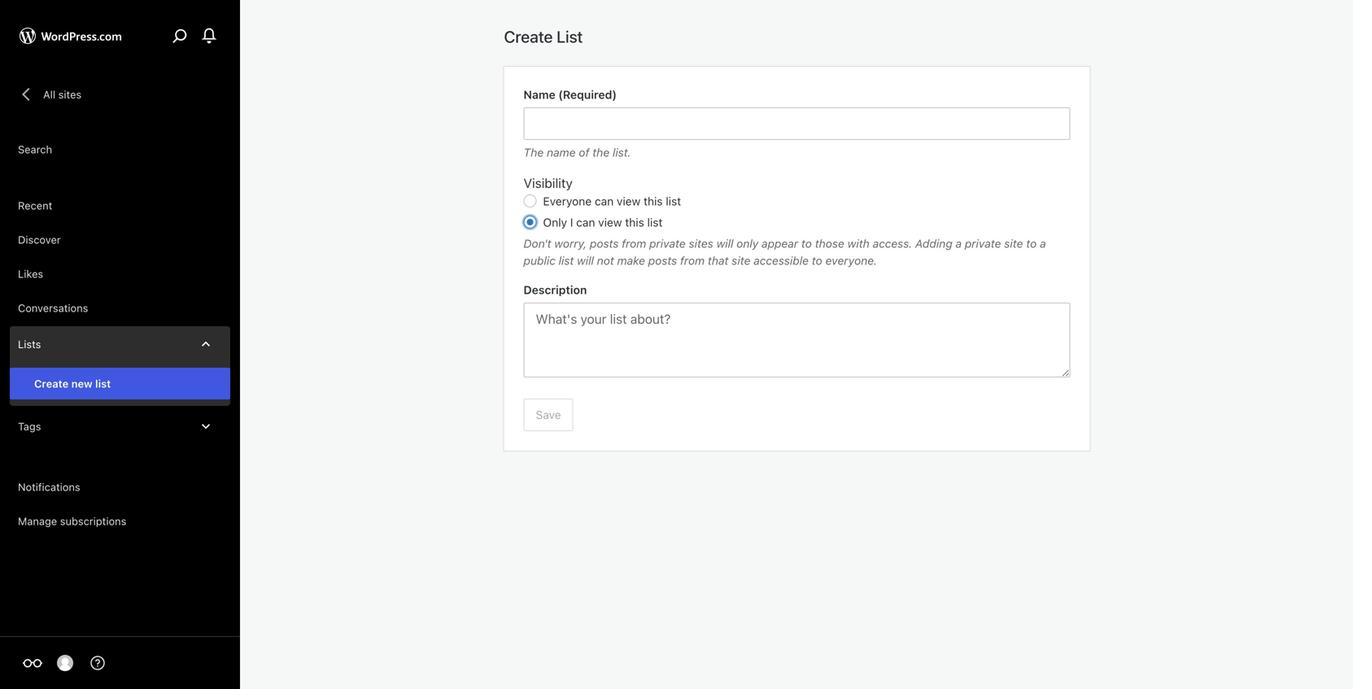 Task type: describe. For each thing, give the bounding box(es) containing it.
adding
[[915, 237, 953, 250]]

name
[[524, 88, 555, 101]]

1 a from the left
[[956, 237, 962, 250]]

0 horizontal spatial from
[[622, 237, 646, 250]]

access.
[[873, 237, 912, 250]]

all sites
[[43, 88, 82, 100]]

visibility
[[524, 175, 573, 191]]

of
[[579, 146, 589, 159]]

tags link
[[10, 408, 230, 444]]

1 horizontal spatial will
[[716, 237, 733, 250]]

don't worry, posts from private sites will only appear to those with access. adding a private site to a public list will not make posts from that site accessible to everyone.
[[524, 237, 1046, 267]]

lists
[[18, 338, 41, 350]]

2 private from the left
[[965, 237, 1001, 250]]

everyone.
[[825, 254, 877, 267]]

the name of the list.
[[524, 146, 631, 159]]

0 vertical spatial sites
[[58, 88, 82, 100]]

notifications link
[[10, 471, 230, 503]]

those
[[815, 237, 844, 250]]

tags
[[18, 420, 41, 432]]

create new list
[[34, 378, 111, 390]]

with
[[848, 237, 870, 250]]

sites inside don't worry, posts from private sites will only appear to those with access. adding a private site to a public list will not make posts from that site accessible to everyone.
[[689, 237, 713, 250]]

Name (Required) text field
[[524, 107, 1070, 140]]

save button
[[524, 399, 573, 431]]

0 vertical spatial can
[[595, 194, 614, 208]]

1 vertical spatial view
[[598, 216, 622, 229]]

1 private from the left
[[649, 237, 686, 250]]

create new list link
[[10, 368, 230, 400]]

appear
[[762, 237, 798, 250]]

keyboard_arrow_down image for tags
[[198, 418, 214, 434]]

1 vertical spatial this
[[625, 216, 644, 229]]

everyone can view this list
[[543, 194, 681, 208]]

all
[[43, 88, 55, 100]]

discover link
[[10, 224, 230, 255]]

not
[[597, 254, 614, 267]]

1 vertical spatial from
[[680, 254, 705, 267]]

group containing name (required)
[[524, 86, 1070, 161]]

accessible
[[754, 254, 809, 267]]

search link
[[10, 133, 230, 165]]



Task type: vqa. For each thing, say whether or not it's contained in the screenshot.
leftmost the site
yes



Task type: locate. For each thing, give the bounding box(es) containing it.
create list main content
[[504, 26, 1090, 451]]

1 vertical spatial will
[[577, 254, 594, 267]]

0 horizontal spatial a
[[956, 237, 962, 250]]

0 vertical spatial site
[[1004, 237, 1023, 250]]

this up only i can view this list
[[644, 194, 663, 208]]

0 vertical spatial view
[[617, 194, 641, 208]]

private right adding
[[965, 237, 1001, 250]]

(required)
[[558, 88, 617, 101]]

posts right make
[[648, 254, 677, 267]]

everyone
[[543, 194, 592, 208]]

1 horizontal spatial sites
[[689, 237, 713, 250]]

1 keyboard_arrow_down image from the top
[[198, 336, 214, 352]]

will
[[716, 237, 733, 250], [577, 254, 594, 267]]

recent
[[18, 199, 52, 212]]

keyboard_arrow_down image
[[198, 336, 214, 352], [198, 418, 214, 434]]

to
[[801, 237, 812, 250], [1026, 237, 1037, 250], [812, 254, 822, 267]]

1 horizontal spatial from
[[680, 254, 705, 267]]

notifications
[[18, 481, 80, 493]]

from up make
[[622, 237, 646, 250]]

None radio
[[524, 194, 537, 207], [524, 216, 537, 229], [524, 194, 537, 207], [524, 216, 537, 229]]

manage subscriptions
[[18, 515, 126, 527]]

i
[[570, 216, 573, 229]]

search
[[18, 143, 52, 155]]

the
[[524, 146, 544, 159]]

2 keyboard_arrow_down image from the top
[[198, 418, 214, 434]]

1 horizontal spatial site
[[1004, 237, 1023, 250]]

0 horizontal spatial posts
[[590, 237, 619, 250]]

public
[[524, 254, 556, 267]]

only
[[736, 237, 758, 250]]

will left the not
[[577, 254, 594, 267]]

don't
[[524, 237, 551, 250]]

sites up that
[[689, 237, 713, 250]]

subscriptions
[[60, 515, 126, 527]]

conversations
[[18, 302, 88, 314]]

private down only i can view this list
[[649, 237, 686, 250]]

discover
[[18, 234, 61, 246]]

new
[[71, 378, 92, 390]]

description group
[[524, 282, 1070, 382]]

name (required)
[[524, 88, 617, 101]]

keyboard_arrow_down image inside lists "link"
[[198, 336, 214, 352]]

site right adding
[[1004, 237, 1023, 250]]

reader image
[[23, 653, 42, 673]]

view up only i can view this list
[[617, 194, 641, 208]]

0 vertical spatial this
[[644, 194, 663, 208]]

0 horizontal spatial site
[[732, 254, 751, 267]]

private
[[649, 237, 686, 250], [965, 237, 1001, 250]]

group
[[524, 86, 1070, 161]]

posts
[[590, 237, 619, 250], [648, 254, 677, 267]]

manage
[[18, 515, 57, 527]]

this down everyone can view this list
[[625, 216, 644, 229]]

keyboard_arrow_down image for lists
[[198, 336, 214, 352]]

likes
[[18, 268, 43, 280]]

site down only
[[732, 254, 751, 267]]

conversations link
[[10, 292, 230, 324]]

2 a from the left
[[1040, 237, 1046, 250]]

0 vertical spatial will
[[716, 237, 733, 250]]

can
[[595, 194, 614, 208], [576, 216, 595, 229]]

from
[[622, 237, 646, 250], [680, 254, 705, 267]]

worry,
[[554, 237, 587, 250]]

save
[[536, 408, 561, 421]]

0 horizontal spatial sites
[[58, 88, 82, 100]]

this
[[644, 194, 663, 208], [625, 216, 644, 229]]

0 vertical spatial keyboard_arrow_down image
[[198, 336, 214, 352]]

sites right all
[[58, 88, 82, 100]]

name
[[547, 146, 576, 159]]

0 vertical spatial from
[[622, 237, 646, 250]]

1 vertical spatial keyboard_arrow_down image
[[198, 418, 214, 434]]

will up that
[[716, 237, 733, 250]]

lists link
[[10, 326, 230, 362]]

1 horizontal spatial a
[[1040, 237, 1046, 250]]

can right i
[[576, 216, 595, 229]]

recent link
[[10, 190, 230, 221]]

1 horizontal spatial private
[[965, 237, 1001, 250]]

description
[[524, 283, 587, 297]]

list
[[666, 194, 681, 208], [647, 216, 663, 229], [559, 254, 574, 267], [95, 378, 111, 390]]

the
[[592, 146, 610, 159]]

only
[[543, 216, 567, 229]]

1 vertical spatial can
[[576, 216, 595, 229]]

make
[[617, 254, 645, 267]]

from left that
[[680, 254, 705, 267]]

0 horizontal spatial private
[[649, 237, 686, 250]]

keyboard_arrow_down image inside tags link
[[198, 418, 214, 434]]

sites
[[58, 88, 82, 100], [689, 237, 713, 250]]

create list
[[504, 27, 583, 46]]

a
[[956, 237, 962, 250], [1040, 237, 1046, 250]]

1 vertical spatial site
[[732, 254, 751, 267]]

0 vertical spatial posts
[[590, 237, 619, 250]]

manage subscriptions link
[[10, 505, 230, 537]]

list.
[[613, 146, 631, 159]]

posts up the not
[[590, 237, 619, 250]]

list inside don't worry, posts from private sites will only appear to those with access. adding a private site to a public list will not make posts from that site accessible to everyone.
[[559, 254, 574, 267]]

1 horizontal spatial posts
[[648, 254, 677, 267]]

site
[[1004, 237, 1023, 250], [732, 254, 751, 267]]

can up only i can view this list
[[595, 194, 614, 208]]

only i can view this list
[[543, 216, 663, 229]]

1 vertical spatial sites
[[689, 237, 713, 250]]

all sites link
[[10, 77, 89, 111]]

likes link
[[10, 258, 230, 290]]

that
[[708, 254, 729, 267]]

create
[[34, 378, 69, 390]]

0 horizontal spatial will
[[577, 254, 594, 267]]

visibility group
[[524, 173, 1070, 269]]

view down everyone can view this list
[[598, 216, 622, 229]]

greg robinson image
[[57, 655, 73, 671]]

view
[[617, 194, 641, 208], [598, 216, 622, 229]]

Description text field
[[524, 303, 1070, 378]]

1 vertical spatial posts
[[648, 254, 677, 267]]



